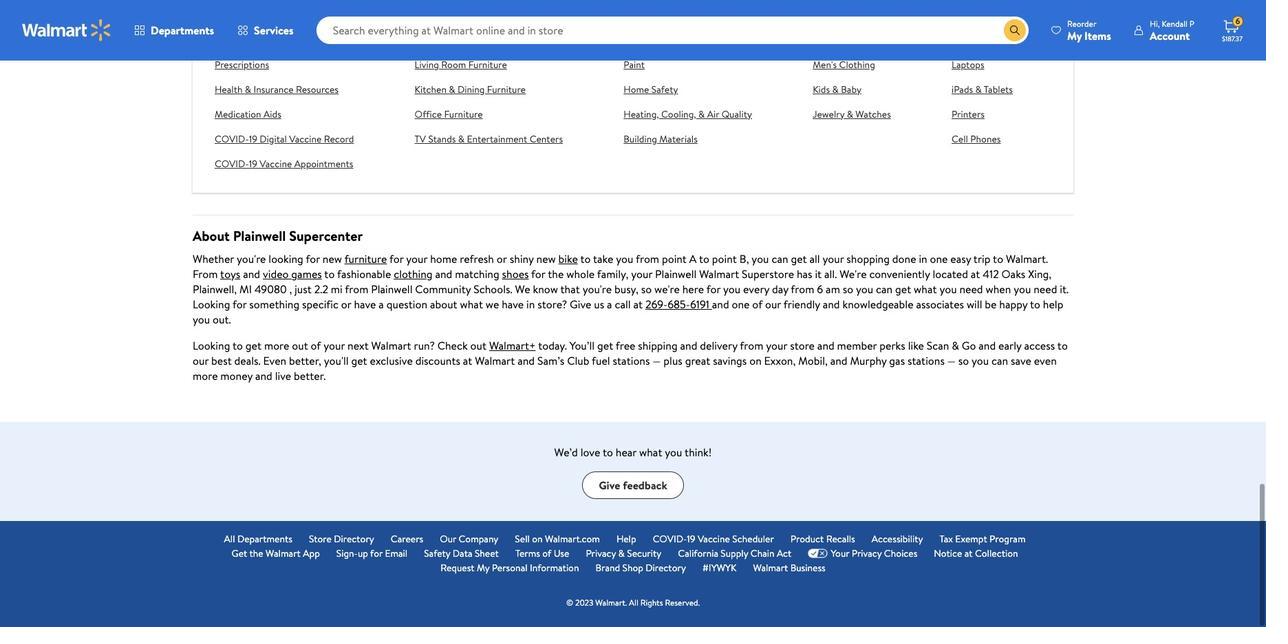 Task type: locate. For each thing, give the bounding box(es) containing it.
1 vertical spatial health
[[215, 82, 243, 96]]

from left "it"
[[791, 281, 815, 297]]

privacy & security link
[[586, 546, 662, 561]]

1 horizontal spatial our
[[765, 297, 781, 312]]

19 left digital
[[249, 132, 257, 146]]

what right hear
[[639, 444, 662, 460]]

0 vertical spatial clothing
[[853, 33, 889, 47]]

49080
[[255, 281, 287, 297]]

0 vertical spatial can
[[772, 251, 788, 266]]

0 horizontal spatial a
[[379, 297, 384, 312]]

on left the exxon,
[[750, 353, 762, 368]]

what down done
[[914, 281, 937, 297]]

0 vertical spatial departments
[[151, 23, 214, 38]]

0 vertical spatial the
[[548, 266, 564, 281]]

—
[[653, 353, 661, 368], [948, 353, 956, 368]]

product
[[791, 532, 824, 546]]

0 horizontal spatial the
[[249, 546, 263, 560]]

get inside the to take you from point a to point b, you can get all your shopping done in one easy trip to walmart. from
[[791, 251, 807, 266]]

,
[[289, 281, 292, 297]]

safety down our
[[424, 546, 451, 560]]

1 need from the left
[[960, 281, 983, 297]]

one down 'superstore'
[[732, 297, 750, 312]]

2 looking from the top
[[193, 338, 230, 353]]

1 horizontal spatial 6
[[1236, 15, 1241, 27]]

oaks
[[1002, 266, 1026, 281]]

of left day
[[753, 297, 763, 312]]

0 horizontal spatial directory
[[334, 532, 374, 546]]

in right done
[[919, 251, 928, 266]]

store?
[[538, 297, 567, 312]]

2 horizontal spatial of
[[753, 297, 763, 312]]

at inside today. you'll get free shipping and delivery from your store and member perks like scan & go and early access to our best deals. even better, you'll get exclusive discounts at walmart and sam's club fuel stations — plus great savings on exxon, mobil, and murphy gas stations — so you can save even more money and live better.
[[463, 353, 472, 368]]

0 horizontal spatial of
[[311, 338, 321, 353]]

health
[[215, 7, 247, 22], [215, 82, 243, 96]]

0 horizontal spatial out
[[292, 338, 308, 353]]

2 — from the left
[[948, 353, 956, 368]]

2 horizontal spatial can
[[992, 353, 1009, 368]]

0 horizontal spatial in
[[527, 297, 535, 312]]

what
[[914, 281, 937, 297], [460, 297, 483, 312], [639, 444, 662, 460]]

plainwell down whether you're looking for new furniture for your home refresh or shiny new bike
[[371, 281, 413, 297]]

your inside for the whole family, your plainwell walmart superstore has it all. we're conveniently located at 412 oaks xing, plainwell, mi 49080 , just 2.2 mi from plainwell community schools. we know that you're busy, so we're here for you every day from 6 am so you can get what you need when you need it. looking for something specific or have a question about what we have in store? give us a call at
[[631, 266, 653, 281]]

directory up the sign-
[[334, 532, 374, 546]]

directory down security
[[646, 561, 686, 575]]

1 horizontal spatial all
[[629, 597, 639, 608]]

0 vertical spatial of
[[753, 297, 763, 312]]

program
[[990, 532, 1026, 546]]

1 health from the top
[[215, 7, 247, 22]]

2 health from the top
[[215, 82, 243, 96]]

at down exempt
[[965, 546, 973, 560]]

notice
[[934, 546, 963, 560]]

quality
[[722, 107, 752, 121]]

1 vertical spatial my
[[477, 561, 490, 575]]

1 horizontal spatial the
[[548, 266, 564, 281]]

living
[[415, 58, 439, 71]]

1 vertical spatial in
[[527, 297, 535, 312]]

your right family,
[[631, 266, 653, 281]]

1 horizontal spatial a
[[607, 297, 612, 312]]

happy
[[1000, 297, 1028, 312]]

to right love
[[603, 444, 613, 460]]

point left b,
[[712, 251, 737, 266]]

tv up laptops
[[952, 33, 963, 47]]

2 horizontal spatial what
[[914, 281, 937, 297]]

1 horizontal spatial have
[[502, 297, 524, 312]]

get down done
[[896, 281, 912, 297]]

©
[[566, 597, 573, 608]]

in inside the to take you from point a to point b, you can get all your shopping done in one easy trip to walmart. from
[[919, 251, 928, 266]]

your inside today. you'll get free shipping and delivery from your store and member perks like scan & go and early access to our best deals. even better, you'll get exclusive discounts at walmart and sam's club fuel stations — plus great savings on exxon, mobil, and murphy gas stations — so you can save even more money and live better.
[[766, 338, 788, 353]]

privacy up brand
[[586, 546, 616, 560]]

vaccine for health services
[[260, 157, 292, 170]]

0 horizontal spatial more
[[193, 368, 218, 383]]

walmart.
[[1006, 251, 1048, 266], [596, 597, 627, 608]]

for right up at bottom left
[[370, 546, 383, 560]]

& for kids & baby
[[833, 82, 839, 96]]

furniture up the living room furniture link
[[456, 33, 494, 47]]

1 horizontal spatial out
[[471, 338, 487, 353]]

home safety
[[624, 82, 678, 96]]

2 a from the left
[[607, 297, 612, 312]]

1 vertical spatial tv
[[415, 132, 426, 146]]

our left best
[[193, 353, 209, 368]]

digital
[[260, 132, 287, 146]]

0 vertical spatial our
[[765, 297, 781, 312]]

walmart. right '412'
[[1006, 251, 1048, 266]]

1 vertical spatial departments
[[237, 532, 292, 546]]

today.
[[538, 338, 567, 353]]

1 looking from the top
[[193, 297, 230, 312]]

conveniently
[[870, 266, 930, 281]]

kitchen
[[415, 82, 447, 96]]

you inside and one of our friendly and knowledgeable associates will be happy to help you out.
[[193, 312, 210, 327]]

0 vertical spatial one
[[930, 251, 948, 266]]

1 horizontal spatial you're
[[583, 281, 612, 297]]

vaccine inside covid-19 vaccine scheduler link
[[698, 532, 730, 546]]

1 horizontal spatial my
[[1068, 28, 1082, 43]]

for
[[306, 251, 320, 266], [390, 251, 404, 266], [531, 266, 546, 281], [707, 281, 721, 297], [233, 297, 247, 312], [370, 546, 383, 560]]

and right friendly
[[823, 297, 840, 312]]

tax exempt program get the walmart app
[[232, 532, 1026, 560]]

covid- for health
[[215, 157, 249, 170]]

privacy right the "your" at bottom
[[852, 546, 882, 560]]

0 horizontal spatial have
[[354, 297, 376, 312]]

1 a from the left
[[379, 297, 384, 312]]

stations right the gas
[[908, 353, 945, 368]]

1 vertical spatial walmart.
[[596, 597, 627, 608]]

0 horizontal spatial 6
[[817, 281, 823, 297]]

2 vertical spatial 19
[[687, 532, 696, 546]]

0 vertical spatial my
[[1068, 28, 1082, 43]]

1 vertical spatial 19
[[249, 157, 257, 170]]

0 horizontal spatial give
[[570, 297, 592, 312]]

you'll
[[570, 338, 595, 353]]

get left free
[[597, 338, 613, 353]]

jewelry & watches link
[[813, 107, 891, 121]]

my left items
[[1068, 28, 1082, 43]]

0 vertical spatial looking
[[193, 297, 230, 312]]

one
[[930, 251, 948, 266], [732, 297, 750, 312]]

building
[[624, 132, 657, 146]]

1 horizontal spatial in
[[919, 251, 928, 266]]

it.
[[1060, 281, 1069, 297]]

from inside the to take you from point a to point b, you can get all your shopping done in one easy trip to walmart. from
[[636, 251, 659, 266]]

1 horizontal spatial so
[[843, 281, 854, 297]]

money
[[221, 368, 253, 383]]

new
[[323, 251, 342, 266], [537, 251, 556, 266]]

furniture up bedroom
[[415, 7, 460, 22]]

1 point from the left
[[662, 251, 687, 266]]

19 down covid-19 digital vaccine record
[[249, 157, 257, 170]]

us
[[594, 297, 605, 312]]

stations
[[613, 353, 650, 368], [908, 353, 945, 368]]

to right games
[[324, 266, 335, 281]]

walmart down chain
[[753, 561, 788, 575]]

1 horizontal spatial stations
[[908, 353, 945, 368]]

1 vertical spatial give
[[599, 477, 620, 493]]

and right mobil,
[[831, 353, 848, 368]]

our left friendly
[[765, 297, 781, 312]]

bike link
[[559, 251, 578, 266]]

0 horizontal spatial stations
[[613, 353, 650, 368]]

the down 'all departments' at the left of page
[[249, 546, 263, 560]]

shop
[[623, 561, 644, 575]]

services inside popup button
[[254, 23, 294, 38]]

aids
[[264, 107, 281, 121]]

1 horizontal spatial tv
[[952, 33, 963, 47]]

can left has
[[772, 251, 788, 266]]

0 horizontal spatial our
[[193, 353, 209, 368]]

1 vertical spatial the
[[249, 546, 263, 560]]

departments inside all departments link
[[237, 532, 292, 546]]

to inside and one of our friendly and knowledgeable associates will be happy to help you out.
[[1030, 297, 1041, 312]]

you're inside for the whole family, your plainwell walmart superstore has it all. we're conveniently located at 412 oaks xing, plainwell, mi 49080 , just 2.2 mi from plainwell community schools. we know that you're busy, so we're here for you every day from 6 am so you can get what you need when you need it. looking for something specific or have a question about what we have in store? give us a call at
[[583, 281, 612, 297]]

so inside today. you'll get free shipping and delivery from your store and member perks like scan & go and early access to our best deals. even better, you'll get exclusive discounts at walmart and sam's club fuel stations — plus great savings on exxon, mobil, and murphy gas stations — so you can save even more money and live better.
[[959, 353, 969, 368]]

shoes link
[[502, 266, 529, 281]]

1 horizontal spatial give
[[599, 477, 620, 493]]

of inside 'link'
[[543, 546, 552, 560]]

on right sell
[[532, 532, 543, 546]]

1 vertical spatial you're
[[583, 281, 612, 297]]

0 vertical spatial tv
[[952, 33, 963, 47]]

busy,
[[615, 281, 639, 297]]

vaccine up appointments
[[289, 132, 322, 146]]

give left feedback
[[599, 477, 620, 493]]

1 vertical spatial of
[[311, 338, 321, 353]]

0 horizontal spatial —
[[653, 353, 661, 368]]

2 have from the left
[[502, 297, 524, 312]]

video games link
[[263, 266, 322, 281]]

more left money
[[193, 368, 218, 383]]

out
[[292, 338, 308, 353], [471, 338, 487, 353]]

new left bike link
[[537, 251, 556, 266]]

1 vertical spatial clothing
[[839, 58, 875, 71]]

what left we
[[460, 297, 483, 312]]

& right ipads
[[976, 82, 982, 96]]

1 vertical spatial all
[[629, 597, 639, 608]]

0 vertical spatial 6
[[1236, 15, 1241, 27]]

0 horizontal spatial my
[[477, 561, 490, 575]]

2 vertical spatial vaccine
[[698, 532, 730, 546]]

one inside and one of our friendly and knowledgeable associates will be happy to help you out.
[[732, 297, 750, 312]]

19 for services
[[249, 157, 257, 170]]

1 vertical spatial safety
[[424, 546, 451, 560]]

building materials
[[624, 132, 698, 146]]

walmart inside tax exempt program get the walmart app
[[266, 546, 301, 560]]

services up pharmacy services link
[[250, 7, 289, 22]]

of left "you'll"
[[311, 338, 321, 353]]

1 horizontal spatial privacy
[[852, 546, 882, 560]]

0 vertical spatial health
[[215, 7, 247, 22]]

materials
[[660, 132, 698, 146]]

walmart left app
[[266, 546, 301, 560]]

health up medication
[[215, 82, 243, 96]]

1 horizontal spatial more
[[264, 338, 289, 353]]

2 new from the left
[[537, 251, 556, 266]]

my inside notice at collection request my personal information
[[477, 561, 490, 575]]

we're
[[655, 281, 680, 297]]

vaccine for all departments
[[698, 532, 730, 546]]

kids & baby link
[[813, 82, 891, 96]]

0 horizontal spatial privacy
[[586, 546, 616, 560]]

our inside and one of our friendly and knowledgeable associates will be happy to help you out.
[[765, 297, 781, 312]]

get the walmart app link
[[232, 546, 320, 561]]

and right toys
[[243, 266, 260, 281]]

& for kitchen & dining furniture
[[449, 82, 455, 96]]

1 horizontal spatial need
[[1034, 281, 1058, 297]]

walmart right check
[[475, 353, 515, 368]]

0 horizontal spatial walmart.
[[596, 597, 627, 608]]

need
[[960, 281, 983, 297], [1034, 281, 1058, 297]]

you left out.
[[193, 312, 210, 327]]

1 horizontal spatial one
[[930, 251, 948, 266]]

6 $187.37
[[1222, 15, 1243, 43]]

you're
[[237, 251, 266, 266], [583, 281, 612, 297]]

1 horizontal spatial can
[[876, 281, 893, 297]]

you'll
[[324, 353, 349, 368]]

1 vertical spatial on
[[532, 532, 543, 546]]

exxon,
[[764, 353, 796, 368]]

0 horizontal spatial one
[[732, 297, 750, 312]]

1 vertical spatial our
[[193, 353, 209, 368]]

insurance
[[254, 82, 294, 96]]

home
[[624, 82, 649, 96]]

more inside today. you'll get free shipping and delivery from your store and member perks like scan & go and early access to our best deals. even better, you'll get exclusive discounts at walmart and sam's club fuel stations — plus great savings on exxon, mobil, and murphy gas stations — so you can save even more money and live better.
[[193, 368, 218, 383]]

from right mi
[[345, 281, 369, 297]]

walmart left b,
[[699, 266, 739, 281]]

0 horizontal spatial you're
[[237, 251, 266, 266]]

bike
[[559, 251, 578, 266]]

stations right the fuel
[[613, 353, 650, 368]]

question
[[387, 297, 428, 312]]

1 horizontal spatial new
[[537, 251, 556, 266]]

we're
[[840, 266, 867, 281]]

1 vertical spatial one
[[732, 297, 750, 312]]

so right am
[[843, 281, 854, 297]]

can down shopping
[[876, 281, 893, 297]]

Walmart Site-Wide search field
[[316, 17, 1029, 44]]

you're right that
[[583, 281, 612, 297]]

and left delivery
[[680, 338, 698, 353]]

health for health services
[[215, 7, 247, 22]]

point left a
[[662, 251, 687, 266]]

have right or in the left of the page
[[354, 297, 376, 312]]

give left us
[[570, 297, 592, 312]]

baby
[[841, 82, 862, 96]]

all left rights
[[629, 597, 639, 608]]

your right all
[[823, 251, 844, 266]]

& for jewelry & watches
[[847, 107, 854, 121]]

6 up $187.37
[[1236, 15, 1241, 27]]

personal
[[492, 561, 528, 575]]

0 vertical spatial walmart.
[[1006, 251, 1048, 266]]

0 horizontal spatial safety
[[424, 546, 451, 560]]

1 horizontal spatial departments
[[237, 532, 292, 546]]

so right 'scan'
[[959, 353, 969, 368]]

2 horizontal spatial so
[[959, 353, 969, 368]]

more
[[264, 338, 289, 353], [193, 368, 218, 383]]

can left save
[[992, 353, 1009, 368]]

1 vertical spatial more
[[193, 368, 218, 383]]

walmart+
[[489, 338, 536, 353]]

0 vertical spatial on
[[750, 353, 762, 368]]

associates
[[916, 297, 964, 312]]

whether you're looking for new furniture for your home refresh or shiny new bike
[[193, 251, 578, 266]]

get
[[791, 251, 807, 266], [896, 281, 912, 297], [246, 338, 262, 353], [597, 338, 613, 353], [351, 353, 367, 368]]

women's clothing
[[813, 33, 889, 47]]

& down the help
[[618, 546, 625, 560]]

from
[[636, 251, 659, 266], [345, 281, 369, 297], [791, 281, 815, 297], [740, 338, 764, 353]]

0 horizontal spatial tv
[[415, 132, 426, 146]]

your left home
[[406, 251, 428, 266]]

need left it.
[[1034, 281, 1058, 297]]

men's clothing link
[[813, 58, 891, 71]]

laptops link
[[952, 58, 1013, 71]]

departments
[[151, 23, 214, 38], [237, 532, 292, 546]]

fashion link
[[813, 7, 902, 22]]

1 horizontal spatial directory
[[646, 561, 686, 575]]

safety
[[652, 82, 678, 96], [424, 546, 451, 560]]

new down supercenter
[[323, 251, 342, 266]]

from inside today. you'll get free shipping and delivery from your store and member perks like scan & go and early access to our best deals. even better, you'll get exclusive discounts at walmart and sam's club fuel stations — plus great savings on exxon, mobil, and murphy gas stations — so you can save even more money and live better.
[[740, 338, 764, 353]]

member
[[837, 338, 877, 353]]

heating, cooling, & air quality
[[624, 107, 752, 121]]

you left early
[[972, 353, 989, 368]]

6 left am
[[817, 281, 823, 297]]

6191
[[690, 297, 710, 312]]

1 horizontal spatial —
[[948, 353, 956, 368]]

you left think!
[[665, 444, 682, 460]]

& right jewelry
[[847, 107, 854, 121]]

your left store
[[766, 338, 788, 353]]

perks
[[880, 338, 906, 353]]

give inside button
[[599, 477, 620, 493]]

supply
[[721, 546, 748, 560]]

looking inside for the whole family, your plainwell walmart superstore has it all. we're conveniently located at 412 oaks xing, plainwell, mi 49080 , just 2.2 mi from plainwell community schools. we know that you're busy, so we're here for you every day from 6 am so you can get what you need when you need it. looking for something specific or have a question about what we have in store? give us a call at
[[193, 297, 230, 312]]

clothing down fashion link
[[853, 33, 889, 47]]

departments inside departments popup button
[[151, 23, 214, 38]]

a right us
[[607, 297, 612, 312]]

mi
[[331, 281, 343, 297]]

out right check
[[471, 338, 487, 353]]

the inside tax exempt program get the walmart app
[[249, 546, 263, 560]]

health up pharmacy
[[215, 7, 247, 22]]

1 horizontal spatial of
[[543, 546, 552, 560]]

your
[[831, 546, 850, 560]]

0 vertical spatial all
[[224, 532, 235, 546]]

1 horizontal spatial on
[[750, 353, 762, 368]]

on inside today. you'll get free shipping and delivery from your store and member perks like scan & go and early access to our best deals. even better, you'll get exclusive discounts at walmart and sam's club fuel stations — plus great savings on exxon, mobil, and murphy gas stations — so you can save even more money and live better.
[[750, 353, 762, 368]]

business
[[791, 561, 826, 575]]

have right we
[[502, 297, 524, 312]]

2 vertical spatial can
[[992, 353, 1009, 368]]

0 horizontal spatial plainwell
[[233, 227, 286, 245]]

the
[[548, 266, 564, 281], [249, 546, 263, 560]]

0 vertical spatial covid-
[[215, 132, 249, 146]]

2 vertical spatial covid-
[[653, 532, 687, 546]]

about plainwell supercenter
[[193, 227, 363, 245]]

walmart left run?
[[371, 338, 411, 353]]

6
[[1236, 15, 1241, 27], [817, 281, 823, 297]]

think!
[[685, 444, 712, 460]]

better.
[[294, 368, 326, 383]]

reorder
[[1068, 18, 1097, 29]]

1 vertical spatial vaccine
[[260, 157, 292, 170]]

& for health & insurance resources
[[245, 82, 251, 96]]

1 vertical spatial looking
[[193, 338, 230, 353]]

19
[[249, 132, 257, 146], [249, 157, 257, 170], [687, 532, 696, 546]]

0 vertical spatial give
[[570, 297, 592, 312]]



Task type: describe. For each thing, give the bounding box(es) containing it.
19 for departments
[[687, 532, 696, 546]]

b,
[[740, 251, 749, 266]]

0 vertical spatial vaccine
[[289, 132, 322, 146]]

refresh
[[460, 251, 494, 266]]

shipping
[[638, 338, 678, 353]]

better,
[[289, 353, 321, 368]]

health for health & insurance resources
[[215, 82, 243, 96]]

furniture down kitchen & dining furniture
[[444, 107, 483, 121]]

and right 6191
[[712, 297, 729, 312]]

we
[[486, 297, 499, 312]]

can inside the to take you from point a to point b, you can get all your shopping done in one easy trip to walmart. from
[[772, 251, 788, 266]]

clothing for men's clothing
[[839, 58, 875, 71]]

safety data sheet
[[424, 546, 499, 560]]

1 out from the left
[[292, 338, 308, 353]]

0 horizontal spatial on
[[532, 532, 543, 546]]

our inside today. you'll get free shipping and delivery from your store and member perks like scan & go and early access to our best deals. even better, you'll get exclusive discounts at walmart and sam's club fuel stations — plus great savings on exxon, mobil, and murphy gas stations — so you can save even more money and live better.
[[193, 353, 209, 368]]

6 inside for the whole family, your plainwell walmart superstore has it all. we're conveniently located at 412 oaks xing, plainwell, mi 49080 , just 2.2 mi from plainwell community schools. we know that you're busy, so we're here for you every day from 6 am so you can get what you need when you need it. looking for something specific or have a question about what we have in store? give us a call at
[[817, 281, 823, 297]]

sheet
[[475, 546, 499, 560]]

tv stands & entertainment centers link
[[415, 132, 563, 146]]

covid-19 digital vaccine record link
[[215, 132, 354, 146]]

exclusive
[[370, 353, 413, 368]]

tv & videos link
[[952, 33, 1013, 47]]

office furniture link
[[415, 107, 563, 121]]

free
[[616, 338, 636, 353]]

1 new from the left
[[323, 251, 342, 266]]

ipads & tablets
[[952, 82, 1013, 96]]

for down supercenter
[[306, 251, 320, 266]]

you left will
[[940, 281, 957, 297]]

clothing
[[394, 266, 433, 281]]

hardware link
[[624, 7, 763, 22]]

0 horizontal spatial what
[[460, 297, 483, 312]]

2 stations from the left
[[908, 353, 945, 368]]

services button
[[226, 14, 305, 47]]

you right take at the top of the page
[[616, 251, 634, 266]]

2 out from the left
[[471, 338, 487, 353]]

mi
[[239, 281, 252, 297]]

run?
[[414, 338, 435, 353]]

use
[[554, 546, 569, 560]]

give feedback
[[599, 477, 667, 493]]

product recalls link
[[791, 532, 855, 546]]

to right best
[[233, 338, 243, 353]]

careers link
[[391, 532, 424, 546]]

get right "you'll"
[[351, 353, 367, 368]]

kitchen & dining furniture
[[415, 82, 526, 96]]

collection
[[975, 546, 1018, 560]]

and right store
[[818, 338, 835, 353]]

know
[[533, 281, 558, 297]]

services for pharmacy services
[[258, 33, 293, 47]]

at left '412'
[[971, 266, 980, 281]]

accessibility
[[872, 532, 923, 546]]

deals.
[[234, 353, 261, 368]]

accessibility link
[[872, 532, 923, 546]]

and left live
[[255, 368, 272, 383]]

walmart inside today. you'll get free shipping and delivery from your store and member perks like scan & go and early access to our best deals. even better, you'll get exclusive discounts at walmart and sam's club fuel stations — plus great savings on exxon, mobil, and murphy gas stations — so you can save even more money and live better.
[[475, 353, 515, 368]]

furniture up kitchen & dining furniture link
[[469, 58, 507, 71]]

pharmacy services
[[215, 33, 293, 47]]

you inside today. you'll get free shipping and delivery from your store and member perks like scan & go and early access to our best deals. even better, you'll get exclusive discounts at walmart and sam's club fuel stations — plus great savings on exxon, mobil, and murphy gas stations — so you can save even more money and live better.
[[972, 353, 989, 368]]

trip
[[974, 251, 991, 266]]

in inside for the whole family, your plainwell walmart superstore has it all. we're conveniently located at 412 oaks xing, plainwell, mi 49080 , just 2.2 mi from plainwell community schools. we know that you're busy, so we're here for you every day from 6 am so you can get what you need when you need it. looking for something specific or have a question about what we have in store? give us a call at
[[527, 297, 535, 312]]

and right go
[[979, 338, 996, 353]]

the inside for the whole family, your plainwell walmart superstore has it all. we're conveniently located at 412 oaks xing, plainwell, mi 49080 , just 2.2 mi from plainwell community schools. we know that you're busy, so we're here for you every day from 6 am so you can get what you need when you need it. looking for something specific or have a question about what we have in store? give us a call at
[[548, 266, 564, 281]]

you down shopping
[[856, 281, 874, 297]]

store directory
[[309, 532, 374, 546]]

and up about
[[435, 266, 452, 281]]

2 horizontal spatial plainwell
[[655, 266, 697, 281]]

1 — from the left
[[653, 353, 661, 368]]

tablets
[[984, 82, 1013, 96]]

walmart+ link
[[489, 338, 536, 353]]

& left air at top
[[699, 107, 705, 121]]

savings
[[713, 353, 747, 368]]

1 have from the left
[[354, 297, 376, 312]]

for right we
[[531, 266, 546, 281]]

privacy & security
[[586, 546, 662, 560]]

privacy choices icon image
[[808, 549, 828, 558]]

tools
[[624, 33, 645, 47]]

easy
[[951, 251, 971, 266]]

tools link
[[624, 33, 752, 47]]

sam's
[[538, 353, 565, 368]]

and left "sam's"
[[518, 353, 535, 368]]

0 vertical spatial more
[[264, 338, 289, 353]]

walmart. inside the to take you from point a to point b, you can get all your shopping done in one easy trip to walmart. from
[[1006, 251, 1048, 266]]

murphy
[[850, 353, 887, 368]]

you left "every"
[[723, 281, 741, 297]]

1 vertical spatial directory
[[646, 561, 686, 575]]

request
[[441, 561, 475, 575]]

one inside the to take you from point a to point b, you can get all your shopping done in one easy trip to walmart. from
[[930, 251, 948, 266]]

specific
[[302, 297, 339, 312]]

your inside the to take you from point a to point b, you can get all your shopping done in one easy trip to walmart. from
[[823, 251, 844, 266]]

to right the trip
[[993, 251, 1004, 266]]

brand shop directory link
[[596, 561, 686, 575]]

safety inside 'safety data sheet' link
[[424, 546, 451, 560]]

& for privacy & security
[[618, 546, 625, 560]]

fashionable
[[337, 266, 391, 281]]

dining
[[458, 82, 485, 96]]

schools.
[[474, 281, 513, 297]]

2 point from the left
[[712, 251, 737, 266]]

& right stands
[[458, 132, 465, 146]]

2 need from the left
[[1034, 281, 1058, 297]]

sell on walmart.com link
[[515, 532, 600, 546]]

when
[[986, 281, 1011, 297]]

& for tv & videos
[[966, 33, 972, 47]]

tv for tv stands & entertainment centers
[[415, 132, 426, 146]]

act
[[777, 546, 792, 560]]

sign-up for email link
[[336, 546, 408, 561]]

store directory link
[[309, 532, 374, 546]]

269-
[[646, 297, 668, 312]]

living room furniture
[[415, 58, 507, 71]]

something
[[249, 297, 300, 312]]

your left next
[[324, 338, 345, 353]]

video
[[263, 266, 289, 281]]

for right furniture link
[[390, 251, 404, 266]]

services for health services
[[250, 7, 289, 22]]

men's
[[813, 58, 837, 71]]

Search search field
[[316, 17, 1029, 44]]

0 vertical spatial directory
[[334, 532, 374, 546]]

toys and video games to fashionable clothing and matching shoes
[[220, 266, 529, 281]]

that
[[561, 281, 580, 297]]

at inside notice at collection request my personal information
[[965, 546, 973, 560]]

2 privacy from the left
[[852, 546, 882, 560]]

sign-
[[336, 546, 358, 560]]

hear
[[616, 444, 637, 460]]

1 horizontal spatial plainwell
[[371, 281, 413, 297]]

club
[[567, 353, 590, 368]]

whether
[[193, 251, 234, 266]]

you right b,
[[752, 251, 769, 266]]

items
[[1085, 28, 1112, 43]]

supercenter
[[289, 227, 363, 245]]

hi,
[[1150, 18, 1160, 29]]

of inside and one of our friendly and knowledgeable associates will be happy to help you out.
[[753, 297, 763, 312]]

mobil,
[[799, 353, 828, 368]]

discounts
[[415, 353, 460, 368]]

you right "when"
[[1014, 281, 1031, 297]]

#iywyk
[[703, 561, 737, 575]]

we'd
[[554, 444, 578, 460]]

0 vertical spatial 19
[[249, 132, 257, 146]]

1 stations from the left
[[613, 353, 650, 368]]

can inside for the whole family, your plainwell walmart superstore has it all. we're conveniently located at 412 oaks xing, plainwell, mi 49080 , just 2.2 mi from plainwell community schools. we know that you're busy, so we're here for you every day from 6 am so you can get what you need when you need it. looking for something specific or have a question about what we have in store? give us a call at
[[876, 281, 893, 297]]

6 inside 6 $187.37
[[1236, 15, 1241, 27]]

sell on walmart.com
[[515, 532, 600, 546]]

here
[[683, 281, 704, 297]]

at right call at the left of page
[[634, 297, 643, 312]]

1 privacy from the left
[[586, 546, 616, 560]]

whole
[[567, 266, 595, 281]]

0 vertical spatial you're
[[237, 251, 266, 266]]

my inside reorder my items
[[1068, 28, 1082, 43]]

can inside today. you'll get free shipping and delivery from your store and member perks like scan & go and early access to our best deals. even better, you'll get exclusive discounts at walmart and sam's club fuel stations — plus great savings on exxon, mobil, and murphy gas stations — so you can save even more money and live better.
[[992, 353, 1009, 368]]

all.
[[825, 266, 837, 281]]

to right a
[[699, 251, 710, 266]]

0 horizontal spatial all
[[224, 532, 235, 546]]

california supply chain act link
[[678, 546, 792, 561]]

clothing for women's clothing
[[853, 33, 889, 47]]

even
[[1034, 353, 1057, 368]]

walmart image
[[22, 19, 112, 41]]

and one of our friendly and knowledgeable associates will be happy to help you out.
[[193, 297, 1064, 327]]

furniture link
[[345, 251, 387, 266]]

shopping
[[847, 251, 890, 266]]

to inside today. you'll get free shipping and delivery from your store and member perks like scan & go and early access to our best deals. even better, you'll get exclusive discounts at walmart and sam's club fuel stations — plus great savings on exxon, mobil, and murphy gas stations — so you can save even more money and live better.
[[1058, 338, 1068, 353]]

jewelry
[[813, 107, 845, 121]]

just
[[295, 281, 312, 297]]

sign-up for email
[[336, 546, 408, 560]]

tv for tv & videos
[[952, 33, 963, 47]]

ipads
[[952, 82, 973, 96]]

get inside for the whole family, your plainwell walmart superstore has it all. we're conveniently located at 412 oaks xing, plainwell, mi 49080 , just 2.2 mi from plainwell community schools. we know that you're busy, so we're here for you every day from 6 am so you can get what you need when you need it. looking for something specific or have a question about what we have in store? give us a call at
[[896, 281, 912, 297]]

reserved.
[[665, 597, 700, 608]]

search icon image
[[1010, 25, 1021, 36]]

room
[[441, 58, 466, 71]]

covid- for all
[[653, 532, 687, 546]]

for right out.
[[233, 297, 247, 312]]

to right bike link
[[581, 251, 591, 266]]

get left even
[[246, 338, 262, 353]]

health & insurance resources link
[[215, 82, 354, 96]]

1 horizontal spatial what
[[639, 444, 662, 460]]

0 vertical spatial safety
[[652, 82, 678, 96]]

& for ipads & tablets
[[976, 82, 982, 96]]

hardware
[[624, 7, 670, 22]]

walmart inside for the whole family, your plainwell walmart superstore has it all. we're conveniently located at 412 oaks xing, plainwell, mi 49080 , just 2.2 mi from plainwell community schools. we know that you're busy, so we're here for you every day from 6 am so you can get what you need when you need it. looking for something specific or have a question about what we have in store? give us a call at
[[699, 266, 739, 281]]

0 horizontal spatial so
[[641, 281, 652, 297]]

watches
[[856, 107, 891, 121]]

furniture down the living room furniture link
[[487, 82, 526, 96]]

& inside today. you'll get free shipping and delivery from your store and member perks like scan & go and early access to our best deals. even better, you'll get exclusive discounts at walmart and sam's club fuel stations — plus great savings on exxon, mobil, and murphy gas stations — so you can save even more money and live better.
[[952, 338, 959, 353]]

give inside for the whole family, your plainwell walmart superstore has it all. we're conveniently located at 412 oaks xing, plainwell, mi 49080 , just 2.2 mi from plainwell community schools. we know that you're busy, so we're here for you every day from 6 am so you can get what you need when you need it. looking for something specific or have a question about what we have in store? give us a call at
[[570, 297, 592, 312]]

for right here in the right of the page
[[707, 281, 721, 297]]



Task type: vqa. For each thing, say whether or not it's contained in the screenshot.
the am
yes



